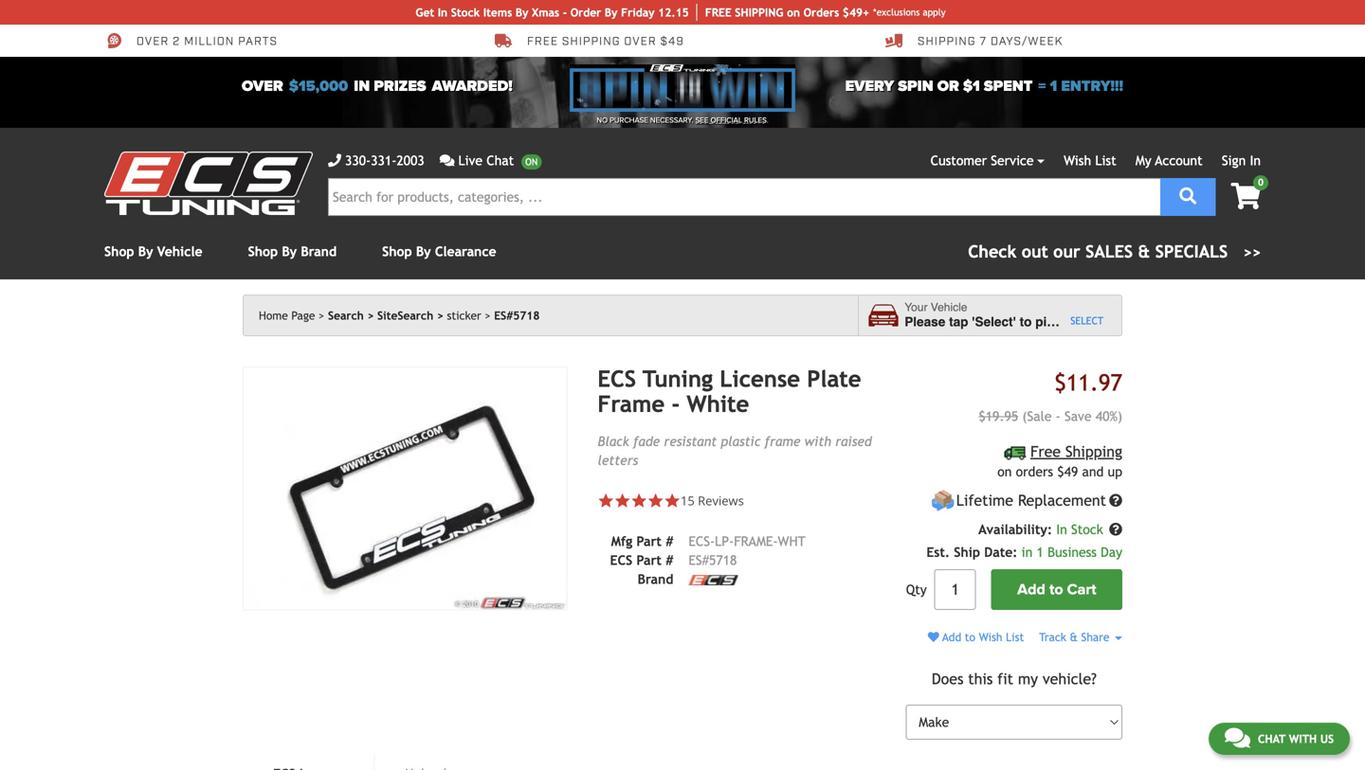 Task type: describe. For each thing, give the bounding box(es) containing it.
over for over 2 million parts
[[137, 34, 169, 49]]

sign in link
[[1222, 153, 1261, 168]]

qty
[[906, 583, 927, 598]]

specials
[[1156, 242, 1228, 262]]

brand for shop by brand
[[301, 244, 337, 259]]

Search text field
[[328, 178, 1161, 216]]

ecs image
[[689, 576, 738, 586]]

shop by vehicle link
[[104, 244, 203, 259]]

home
[[259, 309, 288, 322]]

availability: in stock
[[979, 523, 1108, 538]]

business
[[1048, 545, 1097, 561]]

up
[[1108, 465, 1123, 480]]

1 vertical spatial 1
[[1037, 545, 1044, 561]]

0 horizontal spatial -
[[563, 6, 567, 19]]

2003
[[397, 153, 425, 168]]

shop by vehicle
[[104, 244, 203, 259]]

by for shop by brand
[[282, 244, 297, 259]]

lp-
[[715, 534, 734, 549]]

0 horizontal spatial $49
[[660, 34, 684, 49]]

resistant
[[664, 434, 717, 449]]

(sale
[[1023, 409, 1052, 424]]

availability:
[[979, 523, 1053, 538]]

shipping 7 days/week link
[[886, 32, 1063, 49]]

fade
[[633, 434, 660, 449]]

live chat link
[[440, 151, 542, 171]]

no
[[597, 116, 608, 125]]

spent
[[984, 78, 1033, 96]]

0 vertical spatial list
[[1096, 153, 1117, 168]]

mfg
[[611, 534, 633, 549]]

purchase
[[610, 116, 648, 125]]

days/week
[[991, 34, 1063, 49]]

12.15
[[658, 6, 689, 19]]

shop for shop by brand
[[248, 244, 278, 259]]

sign
[[1222, 153, 1246, 168]]

lifetime replacement
[[957, 492, 1107, 510]]

ecs-
[[689, 534, 715, 549]]

ecs inside ecs-lp-frame-wht ecs part #
[[610, 553, 633, 568]]

shipping
[[562, 34, 621, 49]]

330-331-2003
[[345, 153, 425, 168]]

plastic
[[721, 434, 761, 449]]

sign in
[[1222, 153, 1261, 168]]

account
[[1155, 153, 1203, 168]]

ship
[[735, 6, 759, 19]]

no purchase necessary. see official rules .
[[597, 116, 769, 125]]

add to cart
[[1018, 581, 1097, 599]]

this product is lifetime replacement eligible image
[[931, 489, 955, 513]]

vehicle
[[1076, 315, 1120, 330]]

clearance
[[435, 244, 496, 259]]

in for get
[[438, 6, 448, 19]]

add to wish list
[[939, 631, 1024, 644]]

get in stock items by xmas - order by friday 12.15
[[416, 6, 689, 19]]

apply
[[923, 7, 946, 18]]

please
[[905, 315, 946, 330]]

& for track
[[1070, 631, 1078, 644]]

ecs-lp-frame-wht ecs part #
[[610, 534, 806, 568]]

live chat
[[458, 153, 514, 168]]

a
[[1065, 315, 1072, 330]]

1 star image from the left
[[598, 493, 614, 509]]

shop by clearance
[[382, 244, 496, 259]]

heart image
[[928, 632, 939, 644]]

free for shipping
[[527, 34, 559, 49]]

us
[[1321, 733, 1334, 746]]

sticker
[[447, 309, 481, 322]]

free
[[705, 6, 732, 19]]

11.97
[[1067, 370, 1123, 396]]

parts
[[238, 34, 278, 49]]

raised
[[836, 434, 872, 449]]

frame-
[[734, 534, 778, 549]]

pick
[[1036, 315, 1061, 330]]

spin
[[898, 78, 934, 96]]

or
[[937, 78, 959, 96]]

1 vertical spatial list
[[1006, 631, 1024, 644]]

part inside ecs-lp-frame-wht ecs part #
[[637, 553, 662, 568]]

ping
[[759, 6, 784, 19]]

my
[[1018, 671, 1038, 688]]

license
[[720, 366, 800, 393]]

items
[[483, 6, 512, 19]]

vehicle?
[[1043, 671, 1097, 688]]

tap
[[949, 315, 969, 330]]

- inside ecs tuning license plate frame - white
[[672, 391, 680, 418]]

to inside your vehicle please tap 'select' to pick a vehicle
[[1020, 315, 1032, 330]]

sales & specials link
[[968, 239, 1261, 265]]

mfg part #
[[611, 534, 674, 549]]

home page
[[259, 309, 315, 322]]

$19.95 (sale - save 40%)
[[979, 409, 1123, 424]]

shop for shop by clearance
[[382, 244, 412, 259]]

frame
[[598, 391, 665, 418]]

15 reviews
[[681, 492, 744, 509]]

with inside black fade resistant plastic frame with raised letters
[[805, 434, 832, 449]]

sticker link
[[447, 309, 491, 322]]

add for add to wish list
[[943, 631, 962, 644]]

frame
[[765, 434, 801, 449]]

2 star image from the left
[[614, 493, 631, 509]]

customer service button
[[931, 151, 1045, 171]]

stock for get
[[451, 6, 480, 19]]

over for over $15,000 in prizes
[[242, 78, 283, 96]]

to for add to wish list
[[965, 631, 976, 644]]

friday
[[621, 6, 655, 19]]

2
[[173, 34, 180, 49]]

see official rules link
[[696, 115, 767, 126]]

by for shop by clearance
[[416, 244, 431, 259]]

wish list link
[[1064, 153, 1117, 168]]

comments image for live
[[440, 154, 455, 167]]

$1
[[963, 78, 980, 96]]

0 vertical spatial vehicle
[[157, 244, 203, 259]]

es#5718 - ecs-lp-frame-wht - ecs tuning license plate frame - white - black fade resistant plastic frame with raised letters - ecs - audi bmw volkswagen mercedes benz mini porsche image
[[243, 367, 567, 611]]

this
[[968, 671, 993, 688]]

1 vertical spatial wish
[[979, 631, 1003, 644]]

1 vertical spatial in
[[1022, 545, 1033, 561]]

330-331-2003 link
[[328, 151, 425, 171]]

wht
[[778, 534, 806, 549]]

add for add to cart
[[1018, 581, 1046, 599]]

ecs tuning image
[[104, 152, 313, 215]]

xmas
[[532, 6, 560, 19]]



Task type: vqa. For each thing, say whether or not it's contained in the screenshot.
middle "to"
yes



Task type: locate. For each thing, give the bounding box(es) containing it.
free shipping image
[[1005, 447, 1027, 460]]

0 horizontal spatial comments image
[[440, 154, 455, 167]]

5 star image from the left
[[664, 493, 681, 509]]

# left the es#
[[666, 553, 674, 568]]

customer
[[931, 153, 987, 168]]

question circle image for in stock
[[1109, 524, 1123, 537]]

letters
[[598, 453, 638, 468]]

by down "ecs tuning" image
[[138, 244, 153, 259]]

0 horizontal spatial in
[[438, 6, 448, 19]]

fit
[[998, 671, 1014, 688]]

0 horizontal spatial list
[[1006, 631, 1024, 644]]

0 vertical spatial over
[[137, 34, 169, 49]]

shop by brand
[[248, 244, 337, 259]]

1 horizontal spatial stock
[[1071, 523, 1104, 538]]

0 horizontal spatial with
[[805, 434, 832, 449]]

0 horizontal spatial chat
[[487, 153, 514, 168]]

over down 'parts'
[[242, 78, 283, 96]]

list left "track"
[[1006, 631, 1024, 644]]

shop by clearance link
[[382, 244, 496, 259]]

brand up page
[[301, 244, 337, 259]]

& right sales
[[1138, 242, 1150, 262]]

0 vertical spatial in
[[438, 6, 448, 19]]

vehicle down "ecs tuning" image
[[157, 244, 203, 259]]

0 vertical spatial $49
[[660, 34, 684, 49]]

#
[[666, 534, 674, 549], [666, 553, 674, 568]]

1 vertical spatial question circle image
[[1109, 524, 1123, 537]]

2 horizontal spatial to
[[1050, 581, 1063, 599]]

4 star image from the left
[[648, 493, 664, 509]]

free shipping over $49
[[527, 34, 684, 49]]

ecs down mfg
[[610, 553, 633, 568]]

1 vertical spatial shipping
[[1066, 443, 1123, 461]]

1 # from the top
[[666, 534, 674, 549]]

1 horizontal spatial on
[[998, 465, 1012, 480]]

lifetime
[[957, 492, 1014, 510]]

0 horizontal spatial add
[[943, 631, 962, 644]]

page
[[291, 309, 315, 322]]

2 question circle image from the top
[[1109, 524, 1123, 537]]

*exclusions apply link
[[873, 5, 946, 19]]

home page link
[[259, 309, 325, 322]]

on inside 'free shipping on orders $49 and up'
[[998, 465, 1012, 480]]

day
[[1101, 545, 1123, 561]]

1 right =
[[1050, 78, 1058, 96]]

1 vertical spatial chat
[[1258, 733, 1286, 746]]

comments image left live
[[440, 154, 455, 167]]

0 vertical spatial with
[[805, 434, 832, 449]]

0 horizontal spatial free
[[527, 34, 559, 49]]

1 vertical spatial comments image
[[1225, 727, 1251, 750]]

by right order
[[605, 6, 618, 19]]

0
[[1258, 177, 1264, 188]]

1 horizontal spatial shipping
[[1066, 443, 1123, 461]]

1 vertical spatial vehicle
[[931, 301, 968, 314]]

question circle image up day
[[1109, 524, 1123, 537]]

1 shop from the left
[[104, 244, 134, 259]]

comments image inside live chat link
[[440, 154, 455, 167]]

2 vertical spatial to
[[965, 631, 976, 644]]

add right heart 'image'
[[943, 631, 962, 644]]

question circle image
[[1109, 495, 1123, 508], [1109, 524, 1123, 537]]

0 horizontal spatial 1
[[1037, 545, 1044, 561]]

0 vertical spatial stock
[[451, 6, 480, 19]]

1 part from the top
[[637, 534, 662, 549]]

7
[[980, 34, 987, 49]]

es#5718
[[494, 309, 540, 322]]

shipping up and
[[1066, 443, 1123, 461]]

1 horizontal spatial vehicle
[[931, 301, 968, 314]]

with right frame
[[805, 434, 832, 449]]

1 horizontal spatial in
[[1057, 523, 1067, 538]]

wish right service
[[1064, 153, 1092, 168]]

shopping cart image
[[1231, 183, 1261, 210]]

add
[[1018, 581, 1046, 599], [943, 631, 962, 644]]

date:
[[984, 545, 1018, 561]]

star image up mfg part #
[[631, 493, 648, 509]]

part right mfg
[[637, 534, 662, 549]]

in for availability:
[[1057, 523, 1067, 538]]

to for add to cart
[[1050, 581, 1063, 599]]

1 vertical spatial in
[[1250, 153, 1261, 168]]

plate
[[807, 366, 862, 393]]

does
[[932, 671, 964, 688]]

$49 left and
[[1058, 465, 1078, 480]]

1 horizontal spatial brand
[[638, 572, 674, 587]]

my account
[[1136, 153, 1203, 168]]

chat right live
[[487, 153, 514, 168]]

15 reviews link
[[681, 492, 744, 509]]

330-
[[345, 153, 371, 168]]

0 horizontal spatial shop
[[104, 244, 134, 259]]

select link
[[1071, 314, 1104, 329]]

on right ping
[[787, 6, 800, 19]]

1 horizontal spatial chat
[[1258, 733, 1286, 746]]

1 vertical spatial ecs
[[610, 553, 633, 568]]

sales
[[1086, 242, 1133, 262]]

1 down the availability: in stock
[[1037, 545, 1044, 561]]

by left clearance
[[416, 244, 431, 259]]

0 vertical spatial brand
[[301, 244, 337, 259]]

0 vertical spatial 1
[[1050, 78, 1058, 96]]

0 vertical spatial ecs
[[598, 366, 636, 393]]

# left ecs-
[[666, 534, 674, 549]]

by up home page link at the top
[[282, 244, 297, 259]]

brand for es# 5718 brand
[[638, 572, 674, 587]]

&
[[1138, 242, 1150, 262], [1070, 631, 1078, 644]]

orders
[[1016, 465, 1054, 480]]

0 horizontal spatial brand
[[301, 244, 337, 259]]

shipping inside shipping 7 days/week link
[[918, 34, 976, 49]]

free for shipping
[[1031, 443, 1061, 461]]

chat left the us
[[1258, 733, 1286, 746]]

1 horizontal spatial shop
[[248, 244, 278, 259]]

1 horizontal spatial &
[[1138, 242, 1150, 262]]

stock left items
[[451, 6, 480, 19]]

share
[[1081, 631, 1110, 644]]

3 star image from the left
[[631, 493, 648, 509]]

1 horizontal spatial comments image
[[1225, 727, 1251, 750]]

chat with us link
[[1209, 723, 1350, 756]]

comments image left chat with us
[[1225, 727, 1251, 750]]

0 vertical spatial free
[[527, 34, 559, 49]]

1 horizontal spatial to
[[1020, 315, 1032, 330]]

star image up mfg
[[614, 493, 631, 509]]

5718
[[709, 553, 737, 568]]

question circle image for lifetime replacement
[[1109, 495, 1123, 508]]

0 vertical spatial add
[[1018, 581, 1046, 599]]

in left prizes
[[354, 78, 370, 96]]

in
[[438, 6, 448, 19], [1250, 153, 1261, 168], [1057, 523, 1067, 538]]

add inside button
[[1018, 581, 1046, 599]]

.
[[767, 116, 769, 125]]

free down xmas
[[527, 34, 559, 49]]

0 vertical spatial to
[[1020, 315, 1032, 330]]

1 horizontal spatial wish
[[1064, 153, 1092, 168]]

0 vertical spatial wish
[[1064, 153, 1092, 168]]

chat inside chat with us link
[[1258, 733, 1286, 746]]

official
[[711, 116, 742, 125]]

shipping inside 'free shipping on orders $49 and up'
[[1066, 443, 1123, 461]]

entry!!!
[[1061, 78, 1124, 96]]

by left xmas
[[516, 6, 529, 19]]

0 vertical spatial &
[[1138, 242, 1150, 262]]

vehicle inside your vehicle please tap 'select' to pick a vehicle
[[931, 301, 968, 314]]

$49 down 12.15 on the top of page
[[660, 34, 684, 49]]

select
[[1071, 315, 1104, 327]]

star image left 15
[[648, 493, 664, 509]]

to left the cart
[[1050, 581, 1063, 599]]

black
[[598, 434, 629, 449]]

1 vertical spatial over
[[242, 78, 283, 96]]

1 vertical spatial add
[[943, 631, 962, 644]]

0 vertical spatial on
[[787, 6, 800, 19]]

shipping down apply
[[918, 34, 976, 49]]

vehicle up tap
[[931, 301, 968, 314]]

chat inside live chat link
[[487, 153, 514, 168]]

chat with us
[[1258, 733, 1334, 746]]

over left 2
[[137, 34, 169, 49]]

0 horizontal spatial wish
[[979, 631, 1003, 644]]

over $15,000 in prizes
[[242, 78, 426, 96]]

est. ship date: in 1 business day
[[927, 545, 1123, 561]]

& inside sales & specials 'link'
[[1138, 242, 1150, 262]]

- up resistant
[[672, 391, 680, 418]]

brand inside es# 5718 brand
[[638, 572, 674, 587]]

0 horizontal spatial in
[[354, 78, 370, 96]]

question circle image down up
[[1109, 495, 1123, 508]]

search
[[328, 309, 364, 322]]

1 vertical spatial brand
[[638, 572, 674, 587]]

1 vertical spatial #
[[666, 553, 674, 568]]

ecs tuning license plate frame - white
[[598, 366, 862, 418]]

1 horizontal spatial list
[[1096, 153, 1117, 168]]

star image down "letters" at the bottom left of page
[[598, 493, 614, 509]]

0 vertical spatial #
[[666, 534, 674, 549]]

0 vertical spatial chat
[[487, 153, 514, 168]]

1 horizontal spatial add
[[1018, 581, 1046, 599]]

0 horizontal spatial over
[[137, 34, 169, 49]]

0 horizontal spatial vehicle
[[157, 244, 203, 259]]

orders
[[804, 6, 839, 19]]

1 vertical spatial part
[[637, 553, 662, 568]]

1 vertical spatial to
[[1050, 581, 1063, 599]]

None text field
[[935, 570, 976, 611]]

wish up this
[[979, 631, 1003, 644]]

0 horizontal spatial to
[[965, 631, 976, 644]]

& for sales
[[1138, 242, 1150, 262]]

brand
[[301, 244, 337, 259], [638, 572, 674, 587]]

by for shop by vehicle
[[138, 244, 153, 259]]

1 horizontal spatial -
[[672, 391, 680, 418]]

1 vertical spatial free
[[1031, 443, 1061, 461]]

list left my
[[1096, 153, 1117, 168]]

in for sign
[[1250, 153, 1261, 168]]

2 horizontal spatial -
[[1056, 409, 1061, 424]]

- right xmas
[[563, 6, 567, 19]]

comments image inside chat with us link
[[1225, 727, 1251, 750]]

40%)
[[1096, 409, 1123, 424]]

1 horizontal spatial in
[[1022, 545, 1033, 561]]

0 horizontal spatial shipping
[[918, 34, 976, 49]]

with
[[805, 434, 832, 449], [1289, 733, 1317, 746]]

0 vertical spatial shipping
[[918, 34, 976, 49]]

with left the us
[[1289, 733, 1317, 746]]

ecs tuning 'spin to win' contest logo image
[[570, 64, 796, 112]]

$49 inside 'free shipping on orders $49 and up'
[[1058, 465, 1078, 480]]

=
[[1039, 78, 1046, 96]]

es#
[[689, 553, 709, 568]]

search image
[[1180, 188, 1197, 205]]

does this fit my vehicle?
[[932, 671, 1097, 688]]

0 horizontal spatial stock
[[451, 6, 480, 19]]

ecs inside ecs tuning license plate frame - white
[[598, 366, 636, 393]]

comments image
[[440, 154, 455, 167], [1225, 727, 1251, 750]]

2 vertical spatial in
[[1057, 523, 1067, 538]]

my
[[1136, 153, 1152, 168]]

1 vertical spatial on
[[998, 465, 1012, 480]]

order
[[571, 6, 601, 19]]

1 horizontal spatial with
[[1289, 733, 1317, 746]]

and
[[1082, 465, 1104, 480]]

2 horizontal spatial shop
[[382, 244, 412, 259]]

save
[[1065, 409, 1092, 424]]

to left pick at the top of the page
[[1020, 315, 1032, 330]]

0 horizontal spatial on
[[787, 6, 800, 19]]

& right "track"
[[1070, 631, 1078, 644]]

your vehicle please tap 'select' to pick a vehicle
[[905, 301, 1120, 330]]

prizes
[[374, 78, 426, 96]]

my account link
[[1136, 153, 1203, 168]]

stock for availability:
[[1071, 523, 1104, 538]]

free ship ping on orders $49+ *exclusions apply
[[705, 6, 946, 19]]

3 shop from the left
[[382, 244, 412, 259]]

1 horizontal spatial $49
[[1058, 465, 1078, 480]]

customer service
[[931, 153, 1034, 168]]

track
[[1039, 631, 1067, 644]]

1 vertical spatial $49
[[1058, 465, 1078, 480]]

0 vertical spatial comments image
[[440, 154, 455, 167]]

brand down mfg part #
[[638, 572, 674, 587]]

2 shop from the left
[[248, 244, 278, 259]]

0 link
[[1216, 175, 1269, 211]]

free
[[527, 34, 559, 49], [1031, 443, 1061, 461]]

in right 'sign'
[[1250, 153, 1261, 168]]

in right 'get'
[[438, 6, 448, 19]]

0 vertical spatial question circle image
[[1109, 495, 1123, 508]]

1 question circle image from the top
[[1109, 495, 1123, 508]]

- left save
[[1056, 409, 1061, 424]]

1 horizontal spatial 1
[[1050, 78, 1058, 96]]

stock up business
[[1071, 523, 1104, 538]]

phone image
[[328, 154, 341, 167]]

on
[[787, 6, 800, 19], [998, 465, 1012, 480]]

on down free shipping image
[[998, 465, 1012, 480]]

1 vertical spatial stock
[[1071, 523, 1104, 538]]

in up business
[[1057, 523, 1067, 538]]

necessary.
[[650, 116, 694, 125]]

over inside over 2 million parts link
[[137, 34, 169, 49]]

replacement
[[1018, 492, 1107, 510]]

part down mfg part #
[[637, 553, 662, 568]]

to inside button
[[1050, 581, 1063, 599]]

in down the availability:
[[1022, 545, 1033, 561]]

# inside ecs-lp-frame-wht ecs part #
[[666, 553, 674, 568]]

free shipping over $49 link
[[495, 32, 684, 49]]

1 horizontal spatial over
[[242, 78, 283, 96]]

shop by brand link
[[248, 244, 337, 259]]

15
[[681, 492, 695, 509]]

1 vertical spatial &
[[1070, 631, 1078, 644]]

shop for shop by vehicle
[[104, 244, 134, 259]]

1 vertical spatial with
[[1289, 733, 1317, 746]]

'select'
[[972, 315, 1016, 330]]

0 horizontal spatial &
[[1070, 631, 1078, 644]]

to right heart 'image'
[[965, 631, 976, 644]]

live
[[458, 153, 483, 168]]

star image
[[598, 493, 614, 509], [614, 493, 631, 509], [631, 493, 648, 509], [648, 493, 664, 509], [664, 493, 681, 509]]

star image left reviews on the right of page
[[664, 493, 681, 509]]

*exclusions
[[873, 7, 920, 18]]

2 # from the top
[[666, 553, 674, 568]]

0 vertical spatial part
[[637, 534, 662, 549]]

free up orders
[[1031, 443, 1061, 461]]

1 horizontal spatial free
[[1031, 443, 1061, 461]]

2 part from the top
[[637, 553, 662, 568]]

free inside 'free shipping on orders $49 and up'
[[1031, 443, 1061, 461]]

2 horizontal spatial in
[[1250, 153, 1261, 168]]

sitesearch
[[377, 309, 434, 322]]

ecs left 'tuning'
[[598, 366, 636, 393]]

add down est. ship date: in 1 business day
[[1018, 581, 1046, 599]]

comments image for chat
[[1225, 727, 1251, 750]]

0 vertical spatial in
[[354, 78, 370, 96]]

shipping
[[918, 34, 976, 49], [1066, 443, 1123, 461]]



